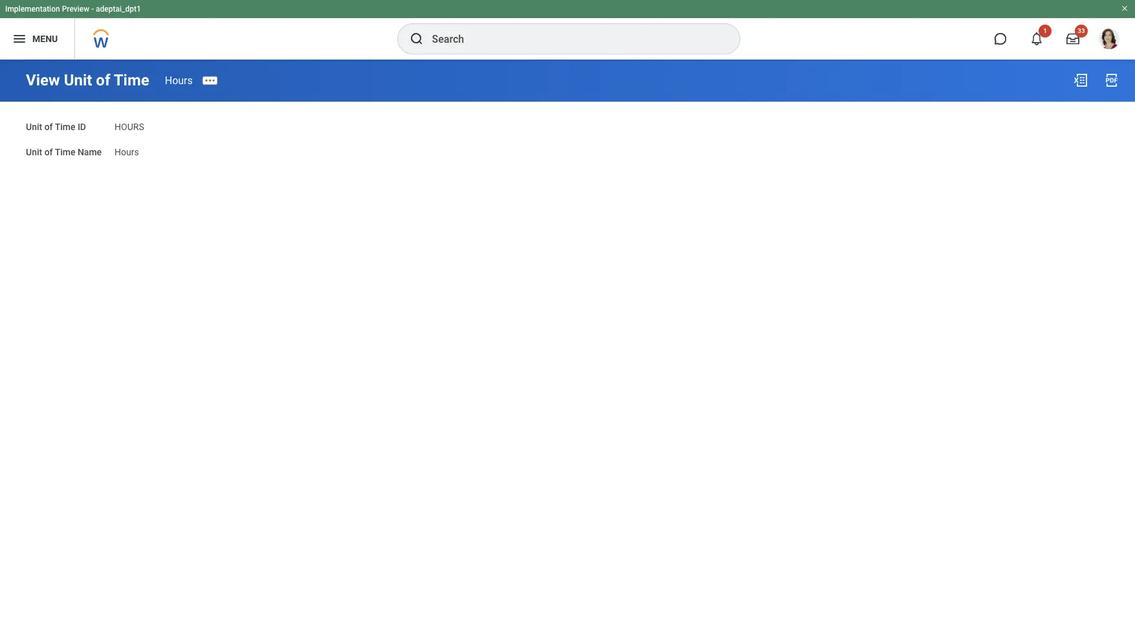 Task type: locate. For each thing, give the bounding box(es) containing it.
unit up unit of time name
[[26, 122, 42, 132]]

0 horizontal spatial hours
[[115, 147, 139, 157]]

0 vertical spatial unit
[[64, 71, 92, 89]]

view unit of time
[[26, 71, 149, 89]]

time up unit of time id element at the top
[[114, 71, 149, 89]]

time left id
[[55, 122, 75, 132]]

profile logan mcneil image
[[1100, 28, 1120, 52]]

33 button
[[1059, 25, 1089, 53]]

unit of time id
[[26, 122, 86, 132]]

unit
[[64, 71, 92, 89], [26, 122, 42, 132], [26, 147, 42, 157]]

of right 'view'
[[96, 71, 110, 89]]

implementation preview -   adeptai_dpt1
[[5, 5, 141, 14]]

time left 'name'
[[55, 147, 75, 157]]

time
[[114, 71, 149, 89], [55, 122, 75, 132], [55, 147, 75, 157]]

id
[[78, 122, 86, 132]]

of down unit of time id
[[44, 147, 53, 157]]

implementation
[[5, 5, 60, 14]]

unit down unit of time id
[[26, 147, 42, 157]]

1 vertical spatial time
[[55, 122, 75, 132]]

Search Workday  search field
[[432, 25, 713, 53]]

hours for unit of time name element
[[115, 147, 139, 157]]

menu banner
[[0, 0, 1136, 60]]

0 vertical spatial of
[[96, 71, 110, 89]]

view
[[26, 71, 60, 89]]

1 vertical spatial of
[[44, 122, 53, 132]]

1 vertical spatial hours
[[115, 147, 139, 157]]

1 vertical spatial unit
[[26, 122, 42, 132]]

inbox large image
[[1067, 32, 1080, 45]]

of
[[96, 71, 110, 89], [44, 122, 53, 132], [44, 147, 53, 157]]

unit right 'view'
[[64, 71, 92, 89]]

of up unit of time name
[[44, 122, 53, 132]]

time for name
[[55, 147, 75, 157]]

hours link
[[165, 74, 193, 86]]

2 vertical spatial time
[[55, 147, 75, 157]]

1 button
[[1023, 25, 1052, 53]]

unit of time name element
[[115, 139, 139, 158]]

1 horizontal spatial hours
[[165, 74, 193, 86]]

2 vertical spatial of
[[44, 147, 53, 157]]

0 vertical spatial hours
[[165, 74, 193, 86]]

hours
[[115, 122, 144, 132]]

2 vertical spatial unit
[[26, 147, 42, 157]]

hours
[[165, 74, 193, 86], [115, 147, 139, 157]]

preview
[[62, 5, 89, 14]]



Task type: vqa. For each thing, say whether or not it's contained in the screenshot.
Name
yes



Task type: describe. For each thing, give the bounding box(es) containing it.
justify image
[[12, 31, 27, 47]]

menu button
[[0, 18, 75, 60]]

of for unit of time id
[[44, 122, 53, 132]]

export to excel image
[[1074, 73, 1089, 88]]

close environment banner image
[[1122, 5, 1129, 12]]

0 vertical spatial time
[[114, 71, 149, 89]]

hours for hours link
[[165, 74, 193, 86]]

unit for unit of time name
[[26, 147, 42, 157]]

view printable version (pdf) image
[[1105, 73, 1120, 88]]

menu
[[32, 33, 58, 44]]

adeptai_dpt1
[[96, 5, 141, 14]]

unit of time id element
[[115, 114, 144, 133]]

notifications large image
[[1031, 32, 1044, 45]]

33
[[1078, 27, 1086, 34]]

of for unit of time name
[[44, 147, 53, 157]]

name
[[78, 147, 102, 157]]

search image
[[409, 31, 424, 47]]

unit for unit of time id
[[26, 122, 42, 132]]

unit of time name
[[26, 147, 102, 157]]

-
[[91, 5, 94, 14]]

view unit of time main content
[[0, 60, 1136, 171]]

time for id
[[55, 122, 75, 132]]

1
[[1044, 27, 1048, 34]]



